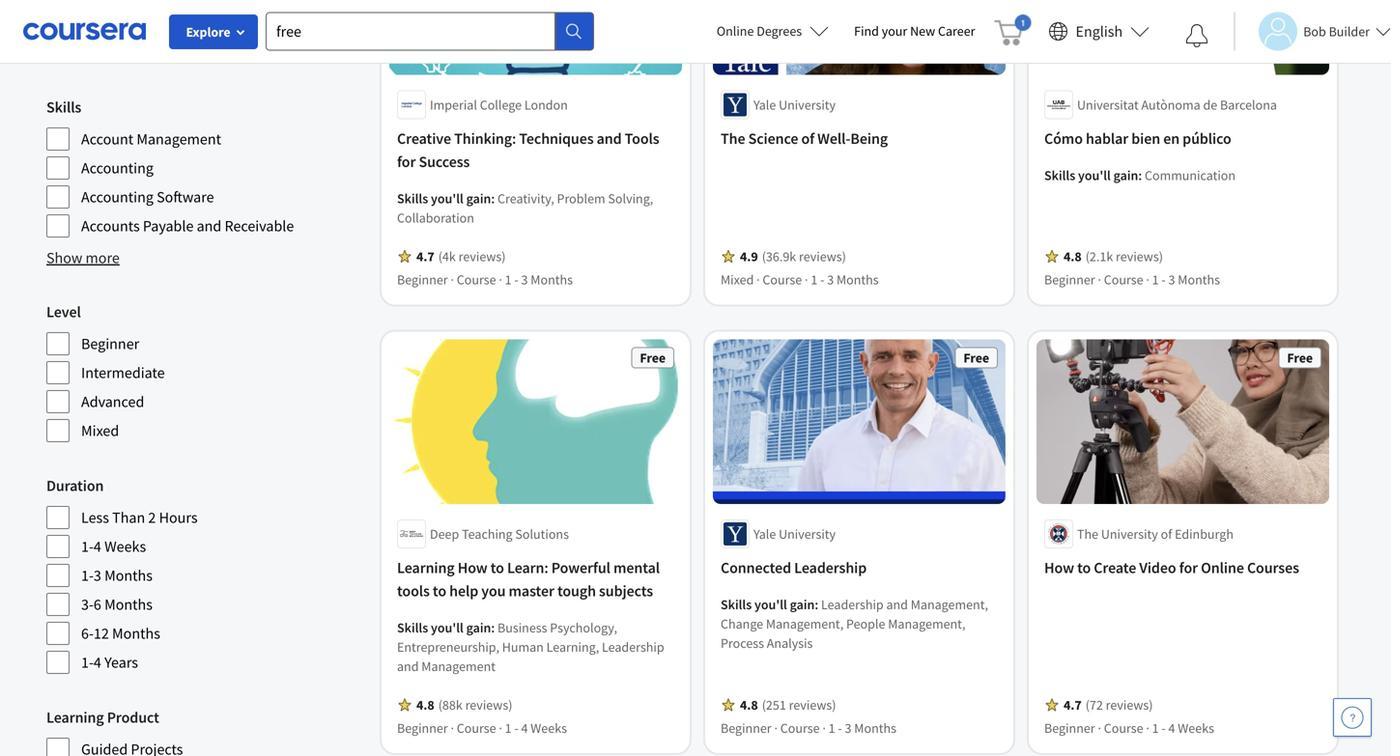 Task type: describe. For each thing, give the bounding box(es) containing it.
payable
[[143, 217, 194, 236]]

· down '4.9'
[[757, 271, 760, 288]]

3 for cómo hablar bien en público
[[1169, 271, 1176, 288]]

2 show more from the top
[[46, 248, 120, 268]]

skills you'll gain : for creative
[[397, 190, 498, 207]]

bob builder
[[1304, 23, 1371, 40]]

skills down cómo
[[1045, 167, 1076, 184]]

gain for learning how to learn: powerful mental tools to help you master tough subjects
[[466, 619, 491, 637]]

: for connected leadership
[[815, 596, 819, 614]]

how to create video for online courses
[[1045, 559, 1300, 578]]

2 show more button from the top
[[46, 246, 120, 270]]

· down the 4.8 (2.1k reviews)
[[1147, 271, 1150, 288]]

and inside business psychology, entrepreneurship, human learning, leadership and management
[[397, 658, 419, 676]]

subjects
[[599, 582, 653, 601]]

solving,
[[608, 190, 654, 207]]

tough
[[558, 582, 596, 601]]

learning for learning how to learn: powerful mental tools to help you master tough subjects
[[397, 559, 455, 578]]

connected
[[721, 559, 792, 578]]

bien
[[1132, 129, 1161, 148]]

barcelona
[[1221, 96, 1278, 114]]

4.8 (2.1k reviews)
[[1064, 248, 1164, 265]]

skills for learning how to learn: powerful mental tools to help you master tough subjects
[[397, 619, 428, 637]]

6-12 months
[[81, 624, 160, 644]]

3 for connected leadership
[[845, 720, 852, 737]]

1- for 1-4 weeks
[[81, 537, 94, 557]]

skills you'll gain : for connected
[[721, 596, 822, 614]]

1 for connected leadership
[[829, 720, 836, 737]]

creative thinking: techniques and tools for success link
[[397, 127, 675, 173]]

accounting for accounting software
[[81, 188, 154, 207]]

degrees
[[757, 22, 802, 40]]

(72
[[1086, 697, 1104, 714]]

business psychology, entrepreneurship, human learning, leadership and management
[[397, 619, 665, 676]]

beginner down (72
[[1045, 720, 1096, 737]]

success
[[419, 152, 470, 172]]

bob
[[1304, 23, 1327, 40]]

years
[[104, 653, 138, 673]]

free for create
[[1288, 349, 1314, 367]]

level
[[46, 303, 81, 322]]

online degrees
[[717, 22, 802, 40]]

4.7 (72 reviews)
[[1064, 697, 1154, 714]]

1 down '4.7 (72 reviews)'
[[1153, 720, 1159, 737]]

- for cómo hablar bien en público
[[1162, 271, 1166, 288]]

reviews) for learning how to learn: powerful mental tools to help you master tough subjects
[[465, 697, 513, 714]]

1 vertical spatial for
[[1180, 559, 1199, 578]]

1-4 weeks
[[81, 537, 146, 557]]

than
[[112, 508, 145, 528]]

psychology,
[[550, 619, 618, 637]]

you'll down the hablar
[[1079, 167, 1111, 184]]

2 horizontal spatial to
[[1078, 559, 1091, 578]]

solutions
[[516, 526, 569, 543]]

2 free from the left
[[964, 349, 990, 367]]

of for edinburgh
[[1161, 526, 1173, 543]]

how inside learning how to learn: powerful mental tools to help you master tough subjects
[[458, 559, 488, 578]]

· down 4.8 (251 reviews)
[[823, 720, 826, 737]]

4.8 for to
[[417, 697, 435, 714]]

tools
[[397, 582, 430, 601]]

accounting for accounting
[[81, 159, 154, 178]]

tools
[[625, 129, 660, 148]]

1 horizontal spatial 4.8
[[740, 697, 758, 714]]

human
[[502, 639, 544, 656]]

· down (72
[[1098, 720, 1102, 737]]

master
[[509, 582, 555, 601]]

explore
[[186, 23, 231, 41]]

college
[[480, 96, 522, 114]]

1- for 1-3 months
[[81, 566, 94, 586]]

1-3 months
[[81, 566, 153, 586]]

leadership inside business psychology, entrepreneurship, human learning, leadership and management
[[602, 639, 665, 656]]

skills you'll gain : for learning
[[397, 619, 498, 637]]

(36.9k
[[762, 248, 797, 265]]

3-
[[81, 595, 94, 615]]

2 more from the top
[[86, 248, 120, 268]]

people
[[847, 616, 886, 633]]

imperial college london
[[430, 96, 568, 114]]

1-4 years
[[81, 653, 138, 673]]

· down (4k
[[451, 271, 454, 288]]

3-6 months
[[81, 595, 153, 615]]

account management
[[81, 130, 221, 149]]

teaching
[[462, 526, 513, 543]]

shopping cart: 1 item image
[[995, 14, 1032, 45]]

accounts payable and receivable
[[81, 217, 294, 236]]

universitat autònoma de barcelona
[[1078, 96, 1278, 114]]

mixed for mixed
[[81, 421, 119, 441]]

video
[[1140, 559, 1177, 578]]

deep teaching solutions
[[430, 526, 569, 543]]

yale for connected
[[754, 526, 776, 543]]

advanced
[[81, 392, 144, 412]]

find
[[855, 22, 880, 40]]

1 for creative thinking: techniques and tools for success
[[505, 271, 512, 288]]

autònoma
[[1142, 96, 1201, 114]]

the science of well-being link
[[721, 127, 998, 150]]

intermediate
[[81, 363, 165, 383]]

powerful
[[552, 559, 611, 578]]

mixed · course · 1 - 3 months
[[721, 271, 879, 288]]

coursera image
[[23, 16, 146, 47]]

being
[[851, 129, 888, 148]]

course for creative thinking: techniques and tools for success
[[457, 271, 496, 288]]

show notifications image
[[1186, 24, 1209, 47]]

duration group
[[46, 475, 362, 676]]

yale university for science
[[754, 96, 836, 114]]

communication
[[1145, 167, 1236, 184]]

create
[[1094, 559, 1137, 578]]

4.9
[[740, 248, 758, 265]]

2 how from the left
[[1045, 559, 1075, 578]]

reviews) for creative thinking: techniques and tools for success
[[459, 248, 506, 265]]

reviews) up the mixed · course · 1 - 3 months
[[799, 248, 847, 265]]

problem
[[557, 190, 606, 207]]

(251
[[762, 697, 787, 714]]

leadership and management, change management, people management, process analysis
[[721, 596, 989, 652]]

less
[[81, 508, 109, 528]]

skills inside group
[[46, 98, 81, 117]]

learning,
[[547, 639, 599, 656]]

1 horizontal spatial beginner · course · 1 - 3 months
[[721, 720, 897, 737]]

well-
[[818, 129, 851, 148]]

for inside creative thinking: techniques and tools for success
[[397, 152, 416, 172]]

thinking:
[[454, 129, 516, 148]]

leadership inside leadership and management, change management, people management, process analysis
[[822, 596, 884, 614]]

(4k
[[439, 248, 456, 265]]

you
[[482, 582, 506, 601]]

- for connected leadership
[[838, 720, 843, 737]]

business
[[498, 619, 548, 637]]

science for computer
[[149, 12, 199, 31]]

creativity,
[[498, 190, 555, 207]]

4.9 (36.9k reviews)
[[740, 248, 847, 265]]

(88k
[[439, 697, 463, 714]]

1 horizontal spatial to
[[491, 559, 504, 578]]

computer science
[[81, 12, 199, 31]]

bob builder button
[[1234, 12, 1392, 51]]

· down '4.7 (72 reviews)'
[[1147, 720, 1150, 737]]

course for cómo hablar bien en público
[[1105, 271, 1144, 288]]

connected leadership
[[721, 559, 867, 578]]

explore button
[[169, 14, 258, 49]]

edinburgh
[[1175, 526, 1234, 543]]

2
[[148, 508, 156, 528]]

4.7 (4k reviews)
[[417, 248, 506, 265]]

creative
[[397, 129, 451, 148]]

yale university for leadership
[[754, 526, 836, 543]]

1 vertical spatial online
[[1202, 559, 1245, 578]]

receivable
[[225, 217, 294, 236]]

weeks inside duration group
[[104, 537, 146, 557]]



Task type: locate. For each thing, give the bounding box(es) containing it.
2 horizontal spatial 4.8
[[1064, 248, 1082, 265]]

2 vertical spatial leadership
[[602, 639, 665, 656]]

·
[[451, 271, 454, 288], [499, 271, 502, 288], [757, 271, 760, 288], [805, 271, 809, 288], [1098, 271, 1102, 288], [1147, 271, 1150, 288], [451, 720, 454, 737], [499, 720, 502, 737], [775, 720, 778, 737], [823, 720, 826, 737], [1098, 720, 1102, 737], [1147, 720, 1150, 737]]

learn:
[[507, 559, 549, 578]]

beginner inside level group
[[81, 334, 139, 354]]

less than 2 hours
[[81, 508, 198, 528]]

english button
[[1041, 0, 1158, 63]]

1 vertical spatial yale
[[754, 526, 776, 543]]

2 beginner · course · 1 - 4 weeks from the left
[[1045, 720, 1215, 737]]

accounting software
[[81, 188, 214, 207]]

and down software
[[197, 217, 222, 236]]

1 down 4.8 (251 reviews)
[[829, 720, 836, 737]]

of
[[802, 129, 815, 148], [1161, 526, 1173, 543]]

science for the
[[749, 129, 799, 148]]

of up how to create video for online courses
[[1161, 526, 1173, 543]]

university for science
[[779, 96, 836, 114]]

course down 4.7 (4k reviews)
[[457, 271, 496, 288]]

0 vertical spatial yale university
[[754, 96, 836, 114]]

None search field
[[266, 12, 594, 51]]

the university of edinburgh
[[1078, 526, 1234, 543]]

show more button down computer
[[46, 42, 120, 65]]

0 horizontal spatial weeks
[[104, 537, 146, 557]]

beginner
[[397, 271, 448, 288], [1045, 271, 1096, 288], [81, 334, 139, 354], [397, 720, 448, 737], [721, 720, 772, 737], [1045, 720, 1096, 737]]

skills you'll gain : up entrepreneurship,
[[397, 619, 498, 637]]

4.8
[[1064, 248, 1082, 265], [417, 697, 435, 714], [740, 697, 758, 714]]

· down (2.1k
[[1098, 271, 1102, 288]]

1 show more button from the top
[[46, 42, 120, 65]]

gain down connected leadership
[[790, 596, 815, 614]]

more down computer
[[86, 43, 120, 63]]

beginner for creative thinking: techniques and tools for success
[[397, 271, 448, 288]]

0 vertical spatial leadership
[[795, 559, 867, 578]]

reviews) right (2.1k
[[1116, 248, 1164, 265]]

management inside business psychology, entrepreneurship, human learning, leadership and management
[[422, 658, 496, 676]]

1 how from the left
[[458, 559, 488, 578]]

: left business
[[491, 619, 495, 637]]

the
[[721, 129, 746, 148], [1078, 526, 1099, 543]]

:
[[1139, 167, 1143, 184], [491, 190, 495, 207], [815, 596, 819, 614], [491, 619, 495, 637]]

leadership up people
[[822, 596, 884, 614]]

online left degrees
[[717, 22, 754, 40]]

beginner · course · 1 - 3 months down 4.8 (251 reviews)
[[721, 720, 897, 737]]

course
[[457, 271, 496, 288], [763, 271, 802, 288], [1105, 271, 1144, 288], [457, 720, 496, 737], [781, 720, 820, 737], [1105, 720, 1144, 737]]

english
[[1076, 22, 1123, 41]]

: down cómo hablar bien en público
[[1139, 167, 1143, 184]]

0 vertical spatial show more
[[46, 43, 120, 63]]

1 yale from the top
[[754, 96, 776, 114]]

1 vertical spatial science
[[749, 129, 799, 148]]

· down (251
[[775, 720, 778, 737]]

yale
[[754, 96, 776, 114], [754, 526, 776, 543]]

beginner up intermediate
[[81, 334, 139, 354]]

analysis
[[767, 635, 813, 652]]

course down 4.8 (251 reviews)
[[781, 720, 820, 737]]

of left well-
[[802, 129, 815, 148]]

course for learning how to learn: powerful mental tools to help you master tough subjects
[[457, 720, 496, 737]]

yale up connected
[[754, 526, 776, 543]]

(2.1k
[[1086, 248, 1114, 265]]

1-
[[81, 537, 94, 557], [81, 566, 94, 586], [81, 653, 94, 673]]

1 horizontal spatial the
[[1078, 526, 1099, 543]]

2 vertical spatial 1-
[[81, 653, 94, 673]]

for
[[397, 152, 416, 172], [1180, 559, 1199, 578]]

1 horizontal spatial for
[[1180, 559, 1199, 578]]

science
[[149, 12, 199, 31], [749, 129, 799, 148]]

accounting
[[81, 159, 154, 178], [81, 188, 154, 207]]

reviews) right (251
[[789, 697, 837, 714]]

1- up 3-
[[81, 566, 94, 586]]

your
[[882, 22, 908, 40]]

you'll up collaboration
[[431, 190, 464, 207]]

0 vertical spatial the
[[721, 129, 746, 148]]

- for creative thinking: techniques and tools for success
[[515, 271, 519, 288]]

yale for the
[[754, 96, 776, 114]]

1 show from the top
[[46, 43, 82, 63]]

software
[[157, 188, 214, 207]]

learning left product
[[46, 708, 104, 728]]

1 1- from the top
[[81, 537, 94, 557]]

0 vertical spatial skills you'll gain :
[[397, 190, 498, 207]]

show down computer
[[46, 43, 82, 63]]

3 inside duration group
[[94, 566, 101, 586]]

1 for cómo hablar bien en público
[[1153, 271, 1159, 288]]

course for connected leadership
[[781, 720, 820, 737]]

4.8 left (251
[[740, 697, 758, 714]]

1 horizontal spatial science
[[749, 129, 799, 148]]

accounts
[[81, 217, 140, 236]]

0 horizontal spatial the
[[721, 129, 746, 148]]

mixed
[[721, 271, 754, 288], [81, 421, 119, 441]]

0 vertical spatial yale
[[754, 96, 776, 114]]

0 vertical spatial 1-
[[81, 537, 94, 557]]

online down edinburgh
[[1202, 559, 1245, 578]]

1 show more from the top
[[46, 43, 120, 63]]

universitat
[[1078, 96, 1139, 114]]

leadership up leadership and management, change management, people management, process analysis on the bottom of page
[[795, 559, 867, 578]]

show up level
[[46, 248, 82, 268]]

2 yale university from the top
[[754, 526, 836, 543]]

- for learning how to learn: powerful mental tools to help you master tough subjects
[[515, 720, 519, 737]]

find your new career
[[855, 22, 976, 40]]

reviews) right (4k
[[459, 248, 506, 265]]

beginner · course · 1 - 3 months down 4.7 (4k reviews)
[[397, 271, 573, 288]]

4.7 left (72
[[1064, 697, 1082, 714]]

and inside leadership and management, change management, people management, process analysis
[[887, 596, 909, 614]]

0 horizontal spatial learning
[[46, 708, 104, 728]]

to left create
[[1078, 559, 1091, 578]]

beginner for connected leadership
[[721, 720, 772, 737]]

12
[[94, 624, 109, 644]]

mixed down 'advanced' at bottom left
[[81, 421, 119, 441]]

0 horizontal spatial how
[[458, 559, 488, 578]]

gain up entrepreneurship,
[[466, 619, 491, 637]]

0 horizontal spatial free
[[640, 349, 666, 367]]

0 horizontal spatial science
[[149, 12, 199, 31]]

0 vertical spatial show
[[46, 43, 82, 63]]

to left help
[[433, 582, 447, 601]]

1 horizontal spatial 4.7
[[1064, 697, 1082, 714]]

· down the "4.8 (88k reviews)"
[[499, 720, 502, 737]]

course down the "4.8 (88k reviews)"
[[457, 720, 496, 737]]

1 vertical spatial show more button
[[46, 246, 120, 270]]

beginner · course · 1 - 3 months
[[397, 271, 573, 288], [1045, 271, 1221, 288], [721, 720, 897, 737]]

· down 4.7 (4k reviews)
[[499, 271, 502, 288]]

techniques
[[519, 129, 594, 148]]

find your new career link
[[845, 19, 985, 43]]

beginner down (4k
[[397, 271, 448, 288]]

1 vertical spatial show more
[[46, 248, 120, 268]]

0 horizontal spatial 4.8
[[417, 697, 435, 714]]

entrepreneurship,
[[397, 639, 500, 656]]

4
[[94, 537, 101, 557], [94, 653, 101, 673], [522, 720, 528, 737], [1169, 720, 1176, 737]]

· down (88k
[[451, 720, 454, 737]]

1 for learning how to learn: powerful mental tools to help you master tough subjects
[[505, 720, 512, 737]]

and inside creative thinking: techniques and tools for success
[[597, 129, 622, 148]]

1 vertical spatial leadership
[[822, 596, 884, 614]]

1 vertical spatial 1-
[[81, 566, 94, 586]]

course down '4.7 (72 reviews)'
[[1105, 720, 1144, 737]]

show
[[46, 43, 82, 63], [46, 248, 82, 268]]

you'll for learning how to learn: powerful mental tools to help you master tough subjects
[[431, 619, 464, 637]]

1 horizontal spatial learning
[[397, 559, 455, 578]]

cómo
[[1045, 129, 1083, 148]]

4.7
[[417, 248, 435, 265], [1064, 697, 1082, 714]]

0 vertical spatial mixed
[[721, 271, 754, 288]]

reviews) for connected leadership
[[789, 697, 837, 714]]

1 vertical spatial accounting
[[81, 188, 154, 207]]

beginner · course · 1 - 3 months for bien
[[1045, 271, 1221, 288]]

beginner · course · 1 - 3 months for techniques
[[397, 271, 573, 288]]

weeks for 4.8 (88k reviews)
[[531, 720, 567, 737]]

0 vertical spatial online
[[717, 22, 754, 40]]

and down entrepreneurship,
[[397, 658, 419, 676]]

1 horizontal spatial of
[[1161, 526, 1173, 543]]

0 vertical spatial show more button
[[46, 42, 120, 65]]

you'll for connected leadership
[[755, 596, 788, 614]]

how left create
[[1045, 559, 1075, 578]]

1 vertical spatial learning
[[46, 708, 104, 728]]

4.8 left (88k
[[417, 697, 435, 714]]

beginner · course · 1 - 4 weeks down '4.7 (72 reviews)'
[[1045, 720, 1215, 737]]

1 down 4.7 (4k reviews)
[[505, 271, 512, 288]]

of for well-
[[802, 129, 815, 148]]

management
[[137, 130, 221, 149], [422, 658, 496, 676]]

course down the 4.8 (2.1k reviews)
[[1105, 271, 1144, 288]]

university up create
[[1102, 526, 1159, 543]]

1 down '4.9 (36.9k reviews)'
[[811, 271, 818, 288]]

mixed for mixed · course · 1 - 3 months
[[721, 271, 754, 288]]

1 horizontal spatial mixed
[[721, 271, 754, 288]]

and down connected leadership link
[[887, 596, 909, 614]]

1 vertical spatial the
[[1078, 526, 1099, 543]]

learning how to learn: powerful mental tools to help you master tough subjects link
[[397, 557, 675, 603]]

0 vertical spatial more
[[86, 43, 120, 63]]

free
[[640, 349, 666, 367], [964, 349, 990, 367], [1288, 349, 1314, 367]]

beginner for cómo hablar bien en público
[[1045, 271, 1096, 288]]

0 vertical spatial learning
[[397, 559, 455, 578]]

3 1- from the top
[[81, 653, 94, 673]]

2 horizontal spatial beginner · course · 1 - 3 months
[[1045, 271, 1221, 288]]

0 horizontal spatial of
[[802, 129, 815, 148]]

0 vertical spatial for
[[397, 152, 416, 172]]

to up 'you'
[[491, 559, 504, 578]]

free for to
[[640, 349, 666, 367]]

1 vertical spatial skills you'll gain :
[[721, 596, 822, 614]]

gain for connected leadership
[[790, 596, 815, 614]]

show more
[[46, 43, 120, 63], [46, 248, 120, 268]]

learning for learning product
[[46, 708, 104, 728]]

beginner · course · 1 - 4 weeks for (88k
[[397, 720, 567, 737]]

gain down cómo hablar bien en público
[[1114, 167, 1139, 184]]

beginner down (88k
[[397, 720, 448, 737]]

2 show from the top
[[46, 248, 82, 268]]

cómo hablar bien en público
[[1045, 129, 1232, 148]]

1 yale university from the top
[[754, 96, 836, 114]]

0 horizontal spatial for
[[397, 152, 416, 172]]

1 down the "4.8 (88k reviews)"
[[505, 720, 512, 737]]

· down '4.9 (36.9k reviews)'
[[805, 271, 809, 288]]

skills up change
[[721, 596, 752, 614]]

1 accounting from the top
[[81, 159, 154, 178]]

0 horizontal spatial to
[[433, 582, 447, 601]]

4.7 for 4.7 (4k reviews)
[[417, 248, 435, 265]]

1 free from the left
[[640, 349, 666, 367]]

beginner for learning how to learn: powerful mental tools to help you master tough subjects
[[397, 720, 448, 737]]

skills for connected leadership
[[721, 596, 752, 614]]

0 horizontal spatial beginner · course · 1 - 3 months
[[397, 271, 573, 288]]

4.8 (251 reviews)
[[740, 697, 837, 714]]

2 1- from the top
[[81, 566, 94, 586]]

3
[[522, 271, 528, 288], [828, 271, 834, 288], [1169, 271, 1176, 288], [94, 566, 101, 586], [845, 720, 852, 737]]

beginner · course · 1 - 4 weeks for (72
[[1045, 720, 1215, 737]]

you'll up change
[[755, 596, 788, 614]]

you'll for creative thinking: techniques and tools for success
[[431, 190, 464, 207]]

show more button down accounts
[[46, 246, 120, 270]]

for right video
[[1180, 559, 1199, 578]]

1 horizontal spatial free
[[964, 349, 990, 367]]

1 horizontal spatial online
[[1202, 559, 1245, 578]]

university for to
[[1102, 526, 1159, 543]]

en
[[1164, 129, 1180, 148]]

4.7 left (4k
[[417, 248, 435, 265]]

1- down 6-
[[81, 653, 94, 673]]

science left well-
[[749, 129, 799, 148]]

2 horizontal spatial weeks
[[1179, 720, 1215, 737]]

skills you'll gain : up collaboration
[[397, 190, 498, 207]]

: for learning how to learn: powerful mental tools to help you master tough subjects
[[491, 619, 495, 637]]

leadership down psychology,
[[602, 639, 665, 656]]

4.8 (88k reviews)
[[417, 697, 513, 714]]

2 yale from the top
[[754, 526, 776, 543]]

creative thinking: techniques and tools for success
[[397, 129, 660, 172]]

the for the university of edinburgh
[[1078, 526, 1099, 543]]

0 vertical spatial of
[[802, 129, 815, 148]]

1- for 1-4 years
[[81, 653, 94, 673]]

gain up collaboration
[[466, 190, 491, 207]]

accounting up accounts
[[81, 188, 154, 207]]

management,
[[911, 596, 989, 614], [766, 616, 844, 633], [888, 616, 966, 633]]

online
[[717, 22, 754, 40], [1202, 559, 1245, 578]]

management up software
[[137, 130, 221, 149]]

2 vertical spatial skills you'll gain :
[[397, 619, 498, 637]]

duration
[[46, 477, 104, 496]]

3 free from the left
[[1288, 349, 1314, 367]]

months
[[531, 271, 573, 288], [837, 271, 879, 288], [1179, 271, 1221, 288], [104, 566, 153, 586], [104, 595, 153, 615], [112, 624, 160, 644], [855, 720, 897, 737]]

1 beginner · course · 1 - 4 weeks from the left
[[397, 720, 567, 737]]

1 vertical spatial more
[[86, 248, 120, 268]]

beginner down (2.1k
[[1045, 271, 1096, 288]]

mixed inside level group
[[81, 421, 119, 441]]

course down (36.9k
[[763, 271, 802, 288]]

1 down the 4.8 (2.1k reviews)
[[1153, 271, 1159, 288]]

the up create
[[1078, 526, 1099, 543]]

learning inside learning how to learn: powerful mental tools to help you master tough subjects
[[397, 559, 455, 578]]

: left creativity,
[[491, 190, 495, 207]]

learning how to learn: powerful mental tools to help you master tough subjects
[[397, 559, 660, 601]]

you'll
[[1079, 167, 1111, 184], [431, 190, 464, 207], [755, 596, 788, 614], [431, 619, 464, 637]]

online inside popup button
[[717, 22, 754, 40]]

2 horizontal spatial free
[[1288, 349, 1314, 367]]

1 horizontal spatial management
[[422, 658, 496, 676]]

0 horizontal spatial management
[[137, 130, 221, 149]]

cómo hablar bien en público link
[[1045, 127, 1322, 150]]

0 horizontal spatial beginner · course · 1 - 4 weeks
[[397, 720, 567, 737]]

0 horizontal spatial online
[[717, 22, 754, 40]]

beginner · course · 1 - 4 weeks down the "4.8 (88k reviews)"
[[397, 720, 567, 737]]

learning product group
[[46, 707, 362, 757]]

0 horizontal spatial mixed
[[81, 421, 119, 441]]

skills group
[[46, 96, 362, 239]]

how to create video for online courses link
[[1045, 557, 1322, 580]]

connected leadership link
[[721, 557, 998, 580]]

beginner · course · 1 - 3 months down the 4.8 (2.1k reviews)
[[1045, 271, 1221, 288]]

3 for creative thinking: techniques and tools for success
[[522, 271, 528, 288]]

1 vertical spatial 4.7
[[1064, 697, 1082, 714]]

skills for creative thinking: techniques and tools for success
[[397, 190, 428, 207]]

1 vertical spatial show
[[46, 248, 82, 268]]

the for the science of well-being
[[721, 129, 746, 148]]

and inside "skills" group
[[197, 217, 222, 236]]

: for creative thinking: techniques and tools for success
[[491, 190, 495, 207]]

beginner down (251
[[721, 720, 772, 737]]

learning product
[[46, 708, 159, 728]]

What do you want to learn? text field
[[266, 12, 556, 51]]

0 vertical spatial accounting
[[81, 159, 154, 178]]

show more button
[[46, 42, 120, 65], [46, 246, 120, 270]]

2 accounting from the top
[[81, 188, 154, 207]]

how
[[458, 559, 488, 578], [1045, 559, 1075, 578]]

skills up account
[[46, 98, 81, 117]]

1 vertical spatial of
[[1161, 526, 1173, 543]]

the right tools
[[721, 129, 746, 148]]

4.8 for bien
[[1064, 248, 1082, 265]]

university up the science of well-being
[[779, 96, 836, 114]]

0 vertical spatial science
[[149, 12, 199, 31]]

product
[[107, 708, 159, 728]]

0 horizontal spatial 4.7
[[417, 248, 435, 265]]

skills you'll gain : communication
[[1045, 167, 1236, 184]]

1 vertical spatial management
[[422, 658, 496, 676]]

reviews) right (72
[[1106, 697, 1154, 714]]

: down connected leadership
[[815, 596, 819, 614]]

4.7 for 4.7 (72 reviews)
[[1064, 697, 1082, 714]]

weeks for 4.7 (72 reviews)
[[1179, 720, 1215, 737]]

1- down less on the bottom
[[81, 537, 94, 557]]

show more down accounts
[[46, 248, 120, 268]]

help center image
[[1342, 707, 1365, 730]]

1 more from the top
[[86, 43, 120, 63]]

skills you'll gain :
[[397, 190, 498, 207], [721, 596, 822, 614], [397, 619, 498, 637]]

skills up collaboration
[[397, 190, 428, 207]]

show more down computer
[[46, 43, 120, 63]]

gain for creative thinking: techniques and tools for success
[[466, 190, 491, 207]]

for down creative
[[397, 152, 416, 172]]

and left tools
[[597, 129, 622, 148]]

4.8 left (2.1k
[[1064, 248, 1082, 265]]

reviews) for cómo hablar bien en público
[[1116, 248, 1164, 265]]

university for leadership
[[779, 526, 836, 543]]

learning up tools
[[397, 559, 455, 578]]

new
[[911, 22, 936, 40]]

público
[[1183, 129, 1232, 148]]

management inside "skills" group
[[137, 130, 221, 149]]

1 horizontal spatial beginner · course · 1 - 4 weeks
[[1045, 720, 1215, 737]]

1 vertical spatial yale university
[[754, 526, 836, 543]]

1 horizontal spatial weeks
[[531, 720, 567, 737]]

skills down tools
[[397, 619, 428, 637]]

0 vertical spatial management
[[137, 130, 221, 149]]

mixed down '4.9'
[[721, 271, 754, 288]]

0 vertical spatial 4.7
[[417, 248, 435, 265]]

level group
[[46, 301, 362, 444]]

career
[[939, 22, 976, 40]]

science right computer
[[149, 12, 199, 31]]

yale up the science of well-being
[[754, 96, 776, 114]]

1 vertical spatial mixed
[[81, 421, 119, 441]]

1 horizontal spatial how
[[1045, 559, 1075, 578]]

learning inside group
[[46, 708, 104, 728]]

deep
[[430, 526, 459, 543]]



Task type: vqa. For each thing, say whether or not it's contained in the screenshot.
middle Data
no



